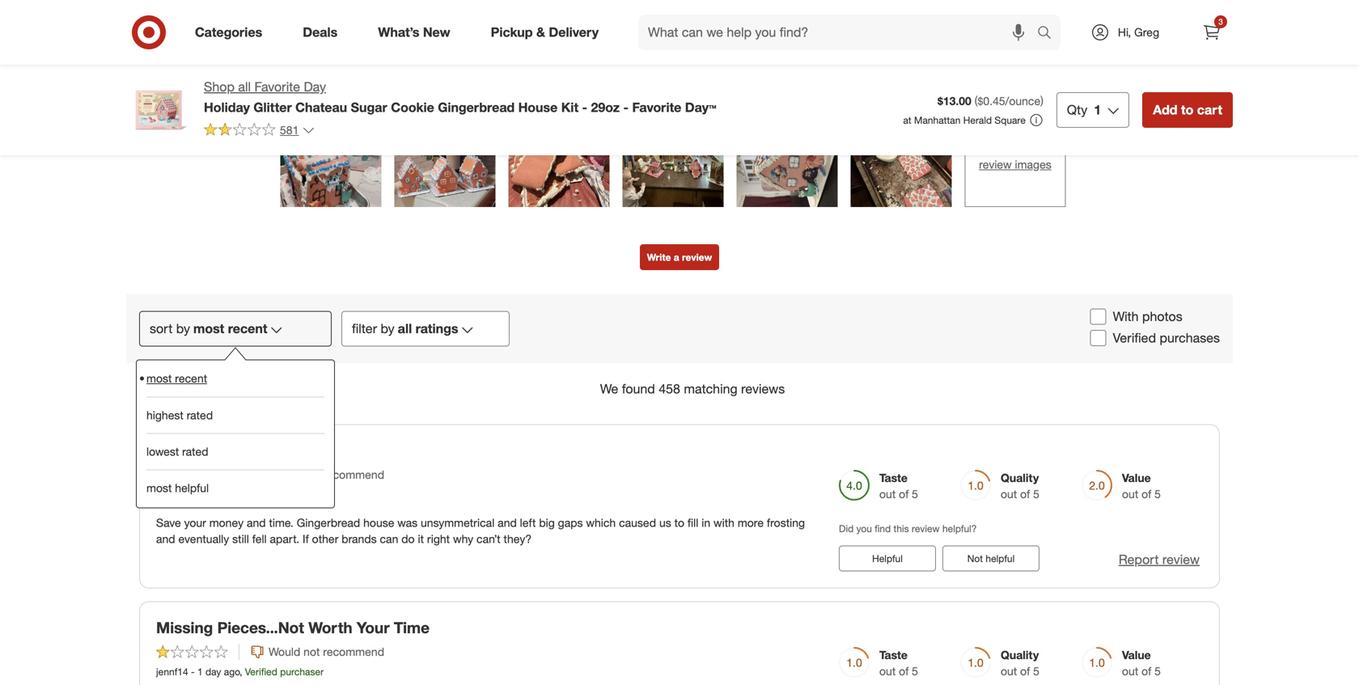 Task type: vqa. For each thing, say whether or not it's contained in the screenshot.
unsymmetrical
yes



Task type: locate. For each thing, give the bounding box(es) containing it.
0 vertical spatial verified
[[1113, 330, 1156, 346]]

2 recommend from the top
[[323, 645, 384, 659]]

see more review images button
[[965, 106, 1066, 207]]

&
[[536, 24, 545, 40]]

0 vertical spatial helpful
[[175, 481, 209, 495]]

0 horizontal spatial to
[[674, 516, 684, 530]]

deals
[[303, 24, 338, 40]]

and up fell
[[247, 516, 266, 530]]

ago right hours
[[203, 489, 220, 501]]

by right filter
[[381, 321, 395, 337]]

0 vertical spatial taste out of 5
[[879, 471, 918, 501]]

1 horizontal spatial to
[[1181, 102, 1194, 118]]

0 horizontal spatial more
[[738, 516, 764, 530]]

0 horizontal spatial images
[[682, 67, 735, 86]]

helpful right 16
[[175, 481, 209, 495]]

most helpful link
[[146, 470, 324, 506]]

all
[[238, 79, 251, 95], [398, 321, 412, 337]]

write a review
[[647, 251, 712, 263]]

rated right highest
[[187, 408, 213, 422]]

review images
[[624, 67, 735, 86]]

2 taste out of 5 from the top
[[879, 648, 918, 678]]

458
[[659, 381, 680, 397]]

pieces...not
[[217, 618, 304, 637]]

search button
[[1030, 15, 1069, 53]]

holiday
[[204, 99, 250, 115]]

more right with
[[738, 516, 764, 530]]

to left fill
[[674, 516, 684, 530]]

not up purchaser
[[303, 645, 320, 659]]

1 vertical spatial 1
[[197, 666, 203, 678]]

would not recommend for unsymmetrical
[[269, 468, 384, 482]]

write a review button
[[640, 244, 719, 270]]

guest review image 6 of 12, zoom in image
[[851, 106, 952, 207]]

gingerbread left house
[[438, 99, 515, 115]]

not
[[967, 552, 983, 565]]

1 horizontal spatial images
[[1015, 157, 1051, 171]]

pickup
[[491, 24, 533, 40]]

0 vertical spatial gingerbread
[[438, 99, 515, 115]]

1 vertical spatial to
[[674, 516, 684, 530]]

1 left day
[[197, 666, 203, 678]]

0 horizontal spatial helpful
[[175, 481, 209, 495]]

filter
[[352, 321, 377, 337]]

rated right lowest
[[182, 445, 208, 459]]

helpful inside button
[[986, 552, 1015, 565]]

0 vertical spatial favorite
[[254, 79, 300, 95]]

lowest
[[146, 445, 179, 459]]

your
[[184, 516, 206, 530]]

1 vertical spatial more
[[738, 516, 764, 530]]

at
[[903, 114, 911, 126]]

1 not from the top
[[303, 468, 320, 482]]

images up the day™
[[682, 67, 735, 86]]

1 would not recommend from the top
[[269, 468, 384, 482]]

helpful
[[175, 481, 209, 495], [986, 552, 1015, 565]]

value out of 5
[[781, 0, 819, 30], [1122, 471, 1161, 501], [1122, 648, 1161, 678]]

1 vertical spatial images
[[1015, 157, 1051, 171]]

house
[[363, 516, 394, 530]]

recent up 'highest rated'
[[175, 372, 207, 386]]

all right shop
[[238, 79, 251, 95]]

review down 'see'
[[979, 157, 1012, 171]]

1 by from the left
[[176, 321, 190, 337]]

0 vertical spatial would
[[269, 468, 300, 482]]

more inside 'save your money and time. gingerbread house was unsymmetrical and left big gaps which caused us to fill in with more frosting and eventually still fell apart. if other brands can do it right why can't they?'
[[738, 516, 764, 530]]

time
[[394, 618, 430, 637]]

not up if
[[303, 468, 320, 482]]

29oz
[[591, 99, 620, 115]]

recommend up house
[[323, 468, 384, 482]]

taste
[[879, 471, 908, 485], [879, 648, 908, 662]]

most for most helpful
[[146, 481, 172, 495]]

1
[[1094, 102, 1101, 118], [197, 666, 203, 678]]

most inside most helpful link
[[146, 481, 172, 495]]

1 vertical spatial taste out of 5
[[879, 648, 918, 678]]

0 horizontal spatial 1
[[197, 666, 203, 678]]

1 vertical spatial helpful
[[986, 552, 1015, 565]]

qty
[[1067, 102, 1087, 118]]

2 vertical spatial quality
[[1001, 648, 1039, 662]]

most inside most recent link
[[146, 372, 172, 386]]

2 by from the left
[[381, 321, 395, 337]]

review right 'this'
[[912, 523, 940, 535]]

not for missing pieces...not worth your time
[[303, 645, 320, 659]]

more
[[1014, 141, 1040, 155], [738, 516, 764, 530]]

0 vertical spatial more
[[1014, 141, 1040, 155]]

1 vertical spatial verified
[[245, 666, 277, 678]]

2 would not recommend from the top
[[269, 645, 384, 659]]

$13.00 ( $0.45 /ounce )
[[938, 94, 1044, 108]]

0 vertical spatial images
[[682, 67, 735, 86]]

1 vertical spatial most
[[146, 372, 172, 386]]

- right "29oz"
[[623, 99, 629, 115]]

0 horizontal spatial by
[[176, 321, 190, 337]]

most for most recent
[[146, 372, 172, 386]]

hours
[[176, 489, 201, 501]]

value
[[781, 0, 810, 14], [1122, 471, 1151, 485], [1122, 648, 1151, 662]]

would not recommend
[[269, 468, 384, 482], [269, 645, 384, 659]]

- 16 hours ago
[[156, 489, 220, 501]]

pickup & delivery
[[491, 24, 599, 40]]

to right add at the right of page
[[1181, 102, 1194, 118]]

out of 5
[[538, 16, 577, 30]]

0 vertical spatial all
[[238, 79, 251, 95]]

save
[[156, 516, 181, 530]]

would up time. at the left of the page
[[269, 468, 300, 482]]

review inside see more review images
[[979, 157, 1012, 171]]

image of holiday glitter chateau sugar cookie gingerbread house kit - 29oz - favorite day™ image
[[126, 78, 191, 142]]

of
[[557, 16, 567, 30], [679, 16, 689, 30], [800, 16, 810, 30], [899, 487, 909, 501], [1020, 487, 1030, 501], [1142, 487, 1151, 501], [899, 664, 909, 678], [1020, 664, 1030, 678], [1142, 664, 1151, 678]]

$0.45
[[978, 94, 1005, 108]]

would for unsymmetrical
[[269, 468, 300, 482]]

review
[[979, 157, 1012, 171], [682, 251, 712, 263], [912, 523, 940, 535], [1162, 552, 1200, 567]]

0 vertical spatial recommend
[[323, 468, 384, 482]]

1 vertical spatial would
[[269, 645, 300, 659]]

1 would from the top
[[269, 468, 300, 482]]

quality
[[659, 0, 698, 14], [1001, 471, 1039, 485], [1001, 648, 1039, 662]]

0 vertical spatial rated
[[187, 408, 213, 422]]

recent up most recent link in the left bottom of the page
[[228, 321, 267, 337]]

caused
[[619, 516, 656, 530]]

would down missing pieces...not worth your time
[[269, 645, 300, 659]]

most recent
[[146, 372, 207, 386]]

verified right ,
[[245, 666, 277, 678]]

fill
[[688, 516, 698, 530]]

not for unsymmetrical
[[303, 468, 320, 482]]

2 vertical spatial most
[[146, 481, 172, 495]]

1 vertical spatial quality
[[1001, 471, 1039, 485]]

0 vertical spatial ago
[[203, 489, 220, 501]]

1 vertical spatial not
[[303, 645, 320, 659]]

2 vertical spatial value
[[1122, 648, 1151, 662]]

favorite up glitter
[[254, 79, 300, 95]]

review right report
[[1162, 552, 1200, 567]]

taste out of 5
[[879, 471, 918, 501], [879, 648, 918, 678]]

shop all favorite day holiday glitter chateau sugar cookie gingerbread house kit - 29oz - favorite day™
[[204, 79, 716, 115]]

0 vertical spatial 1
[[1094, 102, 1101, 118]]

and down save
[[156, 532, 175, 546]]

0 vertical spatial to
[[1181, 102, 1194, 118]]

most right 'sort' on the top of page
[[193, 321, 224, 337]]

see more review images
[[979, 141, 1051, 171]]

rated for lowest rated
[[182, 445, 208, 459]]

ago
[[203, 489, 220, 501], [224, 666, 240, 678]]

not
[[303, 468, 320, 482], [303, 645, 320, 659]]

chateau
[[295, 99, 347, 115]]

0 horizontal spatial recent
[[175, 372, 207, 386]]

1 vertical spatial would not recommend
[[269, 645, 384, 659]]

1 horizontal spatial favorite
[[632, 99, 681, 115]]

cart
[[1197, 102, 1222, 118]]

they?
[[504, 532, 532, 546]]

most up highest
[[146, 372, 172, 386]]

1 taste out of 5 from the top
[[879, 471, 918, 501]]

1 vertical spatial recommend
[[323, 645, 384, 659]]

review
[[624, 67, 677, 86]]

gingerbread up other
[[297, 516, 360, 530]]

1 right qty
[[1094, 102, 1101, 118]]

lowest rated link
[[146, 433, 324, 470]]

big
[[539, 516, 555, 530]]

-
[[582, 99, 587, 115], [623, 99, 629, 115], [156, 489, 160, 501], [191, 666, 195, 678]]

guest review image 4 of 12, zoom in image
[[623, 106, 724, 207]]

greg
[[1134, 25, 1159, 39]]

manhattan
[[914, 114, 961, 126]]

recommend for unsymmetrical
[[323, 468, 384, 482]]

1 horizontal spatial by
[[381, 321, 395, 337]]

eventually
[[178, 532, 229, 546]]

2 not from the top
[[303, 645, 320, 659]]

lowest rated
[[146, 445, 208, 459]]

1 horizontal spatial more
[[1014, 141, 1040, 155]]

ago right day
[[224, 666, 240, 678]]

16
[[163, 489, 173, 501]]

With photos checkbox
[[1090, 308, 1106, 325]]

1 vertical spatial quality out of 5
[[1001, 471, 1039, 501]]

more inside see more review images
[[1014, 141, 1040, 155]]

1 horizontal spatial gingerbread
[[438, 99, 515, 115]]

favorite down 'review'
[[632, 99, 681, 115]]

out
[[538, 16, 554, 30], [659, 16, 676, 30], [781, 16, 797, 30], [879, 487, 896, 501], [1001, 487, 1017, 501], [1122, 487, 1138, 501], [879, 664, 896, 678], [1001, 664, 1017, 678], [1122, 664, 1138, 678]]

1 horizontal spatial recent
[[228, 321, 267, 337]]

by right 'sort' on the top of page
[[176, 321, 190, 337]]

recent
[[228, 321, 267, 337], [175, 372, 207, 386]]

0 horizontal spatial gingerbread
[[297, 516, 360, 530]]

time.
[[269, 516, 294, 530]]

money
[[209, 516, 244, 530]]

would not recommend down "worth"
[[269, 645, 384, 659]]

rated for highest rated
[[187, 408, 213, 422]]

missing
[[156, 618, 213, 637]]

0 vertical spatial not
[[303, 468, 320, 482]]

highest rated
[[146, 408, 213, 422]]

more right 'see'
[[1014, 141, 1040, 155]]

1 recommend from the top
[[323, 468, 384, 482]]

recommend down your
[[323, 645, 384, 659]]

1 vertical spatial rated
[[182, 445, 208, 459]]

helpful right not
[[986, 552, 1015, 565]]

/ounce
[[1005, 94, 1040, 108]]

1 vertical spatial recent
[[175, 372, 207, 386]]

1 vertical spatial taste
[[879, 648, 908, 662]]

helpful?
[[942, 523, 977, 535]]

1 vertical spatial ago
[[224, 666, 240, 678]]

1 vertical spatial gingerbread
[[297, 516, 360, 530]]

why
[[453, 532, 473, 546]]

most left hours
[[146, 481, 172, 495]]

all left ratings
[[398, 321, 412, 337]]

gingerbread
[[438, 99, 515, 115], [297, 516, 360, 530]]

0 horizontal spatial favorite
[[254, 79, 300, 95]]

1 horizontal spatial helpful
[[986, 552, 1015, 565]]

2 taste from the top
[[879, 648, 908, 662]]

would
[[269, 468, 300, 482], [269, 645, 300, 659]]

filter by all ratings
[[352, 321, 458, 337]]

verified down with
[[1113, 330, 1156, 346]]

0 vertical spatial would not recommend
[[269, 468, 384, 482]]

0 vertical spatial most
[[193, 321, 224, 337]]

1 vertical spatial all
[[398, 321, 412, 337]]

2 would from the top
[[269, 645, 300, 659]]

can't
[[477, 532, 500, 546]]

0 vertical spatial taste
[[879, 471, 908, 485]]

what's new
[[378, 24, 450, 40]]

would not recommend up other
[[269, 468, 384, 482]]

report review button
[[1119, 550, 1200, 569]]

found
[[622, 381, 655, 397]]

0 horizontal spatial all
[[238, 79, 251, 95]]

herald
[[963, 114, 992, 126]]

images down square
[[1015, 157, 1051, 171]]

0 vertical spatial value out of 5
[[781, 0, 819, 30]]

gingerbread inside shop all favorite day holiday glitter chateau sugar cookie gingerbread house kit - 29oz - favorite day™
[[438, 99, 515, 115]]

helpful for not helpful
[[986, 552, 1015, 565]]

and up they?
[[498, 516, 517, 530]]

add to cart button
[[1142, 92, 1233, 128]]



Task type: describe. For each thing, give the bounding box(es) containing it.
1 horizontal spatial and
[[247, 516, 266, 530]]

shop
[[204, 79, 235, 95]]

most recent link
[[146, 361, 324, 397]]

delivery
[[549, 24, 599, 40]]

1 taste from the top
[[879, 471, 908, 485]]

- left day
[[191, 666, 195, 678]]

gaps
[[558, 516, 583, 530]]

can
[[380, 532, 398, 546]]

1 vertical spatial favorite
[[632, 99, 681, 115]]

right
[[427, 532, 450, 546]]

categories
[[195, 24, 262, 40]]

- left 16
[[156, 489, 160, 501]]

house
[[518, 99, 558, 115]]

hi, greg
[[1118, 25, 1159, 39]]

0 vertical spatial recent
[[228, 321, 267, 337]]

unsymmetrical
[[156, 441, 266, 460]]

- right kit
[[582, 99, 587, 115]]

review inside button
[[1162, 552, 1200, 567]]

not helpful
[[967, 552, 1015, 565]]

photos
[[1142, 309, 1183, 324]]

fell
[[252, 532, 267, 546]]

,
[[240, 666, 242, 678]]

2 vertical spatial quality out of 5
[[1001, 648, 1039, 678]]

worth
[[308, 618, 352, 637]]

day
[[205, 666, 221, 678]]

1 horizontal spatial verified
[[1113, 330, 1156, 346]]

1 vertical spatial value
[[1122, 471, 1151, 485]]

reviews
[[741, 381, 785, 397]]

write
[[647, 251, 671, 263]]

to inside 'save your money and time. gingerbread house was unsymmetrical and left big gaps which caused us to fill in with more frosting and eventually still fell apart. if other brands can do it right why can't they?'
[[674, 516, 684, 530]]

not helpful button
[[942, 546, 1040, 571]]

images inside see more review images
[[1015, 157, 1051, 171]]

what's new link
[[364, 15, 471, 50]]

jennf14
[[156, 666, 188, 678]]

$13.00
[[938, 94, 971, 108]]

2 vertical spatial value out of 5
[[1122, 648, 1161, 678]]

it
[[418, 532, 424, 546]]

with photos
[[1113, 309, 1183, 324]]

hi,
[[1118, 25, 1131, 39]]

3
[[1218, 17, 1223, 27]]

What can we help you find? suggestions appear below search field
[[638, 15, 1041, 50]]

glitter
[[253, 99, 292, 115]]

sort
[[150, 321, 173, 337]]

day
[[304, 79, 326, 95]]

day™
[[685, 99, 716, 115]]

report review
[[1119, 552, 1200, 567]]

0 horizontal spatial and
[[156, 532, 175, 546]]

frosting
[[767, 516, 805, 530]]

kit
[[561, 99, 578, 115]]

sort by most recent
[[150, 321, 267, 337]]

would not recommend for missing pieces...not worth your time
[[269, 645, 384, 659]]

0 vertical spatial quality out of 5
[[659, 0, 698, 30]]

was
[[397, 516, 418, 530]]

you
[[856, 523, 872, 535]]

verified purchases
[[1113, 330, 1220, 346]]

recent inside most recent link
[[175, 372, 207, 386]]

all inside shop all favorite day holiday glitter chateau sugar cookie gingerbread house kit - 29oz - favorite day™
[[238, 79, 251, 95]]

at manhattan herald square
[[903, 114, 1026, 126]]

highest
[[146, 408, 183, 422]]

a
[[674, 251, 679, 263]]

0 vertical spatial quality
[[659, 0, 698, 14]]

us
[[659, 516, 671, 530]]

581 link
[[204, 122, 315, 141]]

would for missing pieces...not worth your time
[[269, 645, 300, 659]]

ratings
[[416, 321, 458, 337]]

guest review image 5 of 12, zoom in image
[[737, 106, 838, 207]]

review right 'a'
[[682, 251, 712, 263]]

with
[[714, 516, 734, 530]]

still
[[232, 532, 249, 546]]

2 horizontal spatial and
[[498, 516, 517, 530]]

add
[[1153, 102, 1178, 118]]

Verified purchases checkbox
[[1090, 330, 1106, 346]]

pickup & delivery link
[[477, 15, 619, 50]]

qty 1
[[1067, 102, 1101, 118]]

did you find this review helpful?
[[839, 523, 977, 535]]

guest review image 1 of 12, zoom in image
[[280, 106, 381, 207]]

guest review image 2 of 12, zoom in image
[[394, 106, 495, 207]]

purchases
[[1160, 330, 1220, 346]]

brands
[[342, 532, 377, 546]]

by for filter by
[[381, 321, 395, 337]]

if
[[303, 532, 309, 546]]

1 horizontal spatial all
[[398, 321, 412, 337]]

helpful for most helpful
[[175, 481, 209, 495]]

search
[[1030, 26, 1069, 42]]

1 horizontal spatial ago
[[224, 666, 240, 678]]

0 horizontal spatial verified
[[245, 666, 277, 678]]

recommend for missing pieces...not worth your time
[[323, 645, 384, 659]]

to inside button
[[1181, 102, 1194, 118]]

we found 458 matching reviews
[[600, 381, 785, 397]]

581
[[280, 123, 299, 137]]

by for sort by
[[176, 321, 190, 337]]

report
[[1119, 552, 1159, 567]]

your
[[357, 618, 390, 637]]

save your money and time. gingerbread house was unsymmetrical and left big gaps which caused us to fill in with more frosting and eventually still fell apart. if other brands can do it right why can't they?
[[156, 516, 805, 546]]

square
[[995, 114, 1026, 126]]

gingerbread inside 'save your money and time. gingerbread house was unsymmetrical and left big gaps which caused us to fill in with more frosting and eventually still fell apart. if other brands can do it right why can't they?'
[[297, 516, 360, 530]]

categories link
[[181, 15, 283, 50]]

0 horizontal spatial ago
[[203, 489, 220, 501]]

purchaser
[[280, 666, 324, 678]]

1 horizontal spatial 1
[[1094, 102, 1101, 118]]

jennf14 - 1 day ago , verified purchaser
[[156, 666, 324, 678]]

0 vertical spatial value
[[781, 0, 810, 14]]

which
[[586, 516, 616, 530]]

what's
[[378, 24, 419, 40]]

1 vertical spatial value out of 5
[[1122, 471, 1161, 501]]

did
[[839, 523, 854, 535]]

find
[[875, 523, 891, 535]]

we
[[600, 381, 618, 397]]

guest review image 3 of 12, zoom in image
[[508, 106, 610, 207]]

cookie
[[391, 99, 434, 115]]



